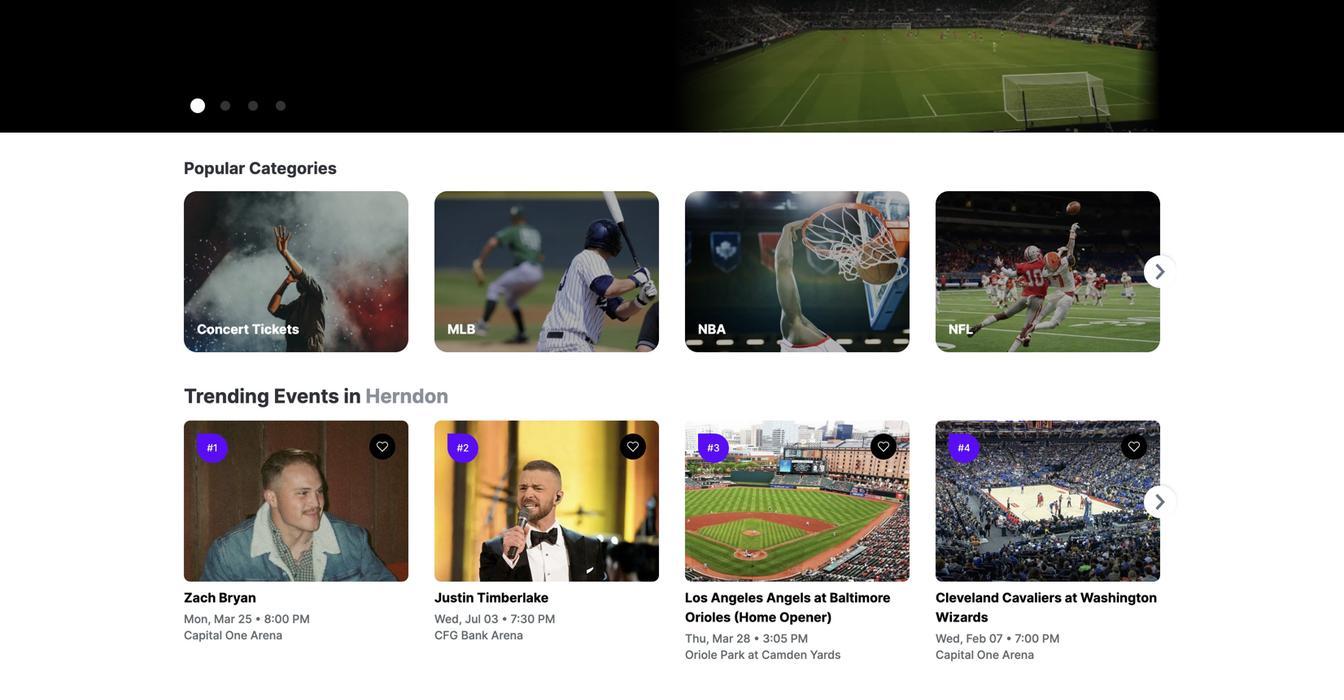 Task type: locate. For each thing, give the bounding box(es) containing it.
nfl
[[949, 322, 974, 337]]

capital inside zach bryan mon, mar 25 • 8:00 pm capital one arena
[[184, 629, 222, 643]]

0 vertical spatial capital
[[184, 629, 222, 643]]

wed, down wizards
[[936, 632, 964, 646]]

28
[[737, 632, 751, 646]]

arena down 7:00
[[1003, 648, 1035, 662]]

2 horizontal spatial arena
[[1003, 648, 1035, 662]]

trending
[[184, 384, 269, 408]]

25
[[238, 613, 252, 626]]

camden
[[762, 648, 808, 662]]

at
[[814, 590, 827, 606], [1065, 590, 1078, 606], [748, 648, 759, 662]]

timberlake
[[477, 590, 549, 606]]

pm right 7:00
[[1043, 632, 1060, 646]]

capital down mon,
[[184, 629, 222, 643]]

one inside zach bryan mon, mar 25 • 8:00 pm capital one arena
[[225, 629, 248, 643]]

at up opener)
[[814, 590, 827, 606]]

arena inside "justin timberlake wed, jul 03 • 7:30 pm cfg bank arena"
[[491, 629, 524, 643]]

arena down 7:30
[[491, 629, 524, 643]]

cavaliers
[[1003, 590, 1062, 606]]

1 horizontal spatial one
[[977, 648, 1000, 662]]

1 vertical spatial mar
[[713, 632, 734, 646]]

arena down 8:00
[[251, 629, 283, 643]]

7:30
[[511, 613, 535, 626]]

arena
[[251, 629, 283, 643], [491, 629, 524, 643], [1003, 648, 1035, 662]]

in
[[344, 384, 361, 408]]

yards
[[811, 648, 841, 662]]

wed, inside "justin timberlake wed, jul 03 • 7:30 pm cfg bank arena"
[[435, 613, 462, 626]]

one
[[225, 629, 248, 643], [977, 648, 1000, 662]]

0 horizontal spatial mar
[[214, 613, 235, 626]]

#4
[[958, 442, 971, 454]]

pm right 8:00
[[292, 613, 310, 626]]

opener)
[[780, 610, 833, 626]]

1 vertical spatial wed,
[[936, 632, 964, 646]]

mar left 25
[[214, 613, 235, 626]]

los angeles angels at baltimore orioles (home opener) thu, mar 28 • 3:05 pm oriole park at camden yards
[[685, 590, 891, 662]]

park
[[721, 648, 745, 662]]

pm
[[292, 613, 310, 626], [538, 613, 556, 626], [791, 632, 809, 646], [1043, 632, 1060, 646]]

0 vertical spatial mar
[[214, 613, 235, 626]]

2 horizontal spatial at
[[1065, 590, 1078, 606]]

• right 03
[[502, 613, 508, 626]]

0 horizontal spatial capital
[[184, 629, 222, 643]]

one down 25
[[225, 629, 248, 643]]

• right 25
[[255, 613, 261, 626]]

los
[[685, 590, 708, 606]]

nba
[[698, 322, 726, 337]]

03
[[484, 613, 499, 626]]

1 vertical spatial capital
[[936, 648, 974, 662]]

•
[[255, 613, 261, 626], [502, 613, 508, 626], [754, 632, 760, 646], [1007, 632, 1013, 646]]

oriole
[[685, 648, 718, 662]]

0 horizontal spatial arena
[[251, 629, 283, 643]]

capital down feb
[[936, 648, 974, 662]]

wed,
[[435, 613, 462, 626], [936, 632, 964, 646]]

pm up camden
[[791, 632, 809, 646]]

• right 28
[[754, 632, 760, 646]]

mar
[[214, 613, 235, 626], [713, 632, 734, 646]]

• right 07
[[1007, 632, 1013, 646]]

wed, up cfg
[[435, 613, 462, 626]]

0 vertical spatial wed,
[[435, 613, 462, 626]]

mlb link
[[435, 191, 659, 352]]

mar inside zach bryan mon, mar 25 • 8:00 pm capital one arena
[[214, 613, 235, 626]]

1 horizontal spatial arena
[[491, 629, 524, 643]]

1 horizontal spatial capital
[[936, 648, 974, 662]]

mlb
[[448, 322, 476, 337]]

bryan
[[219, 590, 256, 606]]

1 vertical spatial one
[[977, 648, 1000, 662]]

arena for timberlake
[[491, 629, 524, 643]]

0 horizontal spatial one
[[225, 629, 248, 643]]

capital
[[184, 629, 222, 643], [936, 648, 974, 662]]

one down 07
[[977, 648, 1000, 662]]

cleveland
[[936, 590, 1000, 606]]

mar up park
[[713, 632, 734, 646]]

at right cavaliers
[[1065, 590, 1078, 606]]

0 vertical spatial one
[[225, 629, 248, 643]]

0 horizontal spatial wed,
[[435, 613, 462, 626]]

pm right 7:30
[[538, 613, 556, 626]]

1 horizontal spatial wed,
[[936, 632, 964, 646]]

#1
[[207, 442, 218, 454]]

1 horizontal spatial mar
[[713, 632, 734, 646]]

arena inside zach bryan mon, mar 25 • 8:00 pm capital one arena
[[251, 629, 283, 643]]

categories
[[249, 158, 337, 178]]

• inside "justin timberlake wed, jul 03 • 7:30 pm cfg bank arena"
[[502, 613, 508, 626]]

jul
[[465, 613, 481, 626]]

at down 28
[[748, 648, 759, 662]]



Task type: describe. For each thing, give the bounding box(es) containing it.
2 - billy joel image
[[248, 101, 258, 111]]

one inside cleveland cavaliers at washington wizards wed, feb 07 • 7:00 pm capital one arena
[[977, 648, 1000, 662]]

orioles
[[685, 610, 731, 626]]

3 - katt williams image
[[276, 101, 286, 111]]

nfl link
[[936, 191, 1161, 352]]

angels
[[767, 590, 811, 606]]

popular categories
[[184, 158, 337, 178]]

zach bryan mon, mar 25 • 8:00 pm capital one arena
[[184, 590, 310, 643]]

#3
[[708, 442, 720, 454]]

feb
[[967, 632, 987, 646]]

0 - mls image
[[190, 99, 205, 113]]

popular
[[184, 158, 245, 178]]

1 horizontal spatial at
[[814, 590, 827, 606]]

concert
[[197, 322, 249, 337]]

pm inside zach bryan mon, mar 25 • 8:00 pm capital one arena
[[292, 613, 310, 626]]

washington
[[1081, 590, 1158, 606]]

concert tickets
[[197, 322, 299, 337]]

events
[[274, 384, 339, 408]]

tickets
[[252, 322, 299, 337]]

nba link
[[685, 191, 910, 352]]

#2
[[457, 442, 469, 454]]

arena for bryan
[[251, 629, 283, 643]]

capital inside cleveland cavaliers at washington wizards wed, feb 07 • 7:00 pm capital one arena
[[936, 648, 974, 662]]

• inside los angeles angels at baltimore orioles (home opener) thu, mar 28 • 3:05 pm oriole park at camden yards
[[754, 632, 760, 646]]

angeles
[[711, 590, 764, 606]]

pm inside los angeles angels at baltimore orioles (home opener) thu, mar 28 • 3:05 pm oriole park at camden yards
[[791, 632, 809, 646]]

0 horizontal spatial at
[[748, 648, 759, 662]]

concert tickets link
[[184, 191, 409, 352]]

07
[[990, 632, 1003, 646]]

arena inside cleveland cavaliers at washington wizards wed, feb 07 • 7:00 pm capital one arena
[[1003, 648, 1035, 662]]

cleveland cavaliers at washington wizards wed, feb 07 • 7:00 pm capital one arena
[[936, 590, 1158, 662]]

justin timberlake wed, jul 03 • 7:30 pm cfg bank arena
[[435, 590, 556, 643]]

bank
[[461, 629, 488, 643]]

thu,
[[685, 632, 710, 646]]

pm inside cleveland cavaliers at washington wizards wed, feb 07 • 7:00 pm capital one arena
[[1043, 632, 1060, 646]]

7:00
[[1016, 632, 1040, 646]]

• inside cleveland cavaliers at washington wizards wed, feb 07 • 7:00 pm capital one arena
[[1007, 632, 1013, 646]]

mar inside los angeles angels at baltimore orioles (home opener) thu, mar 28 • 3:05 pm oriole park at camden yards
[[713, 632, 734, 646]]

(home
[[734, 610, 777, 626]]

3:05
[[763, 632, 788, 646]]

8:00
[[264, 613, 289, 626]]

wed, inside cleveland cavaliers at washington wizards wed, feb 07 • 7:00 pm capital one arena
[[936, 632, 964, 646]]

at inside cleveland cavaliers at washington wizards wed, feb 07 • 7:00 pm capital one arena
[[1065, 590, 1078, 606]]

wizards
[[936, 610, 989, 626]]

trending events in
[[184, 384, 361, 408]]

justin
[[435, 590, 474, 606]]

zach
[[184, 590, 216, 606]]

baltimore
[[830, 590, 891, 606]]

• inside zach bryan mon, mar 25 • 8:00 pm capital one arena
[[255, 613, 261, 626]]

mon,
[[184, 613, 211, 626]]

cfg
[[435, 629, 458, 643]]

pm inside "justin timberlake wed, jul 03 • 7:30 pm cfg bank arena"
[[538, 613, 556, 626]]

1 - shaq's fun house image
[[221, 101, 230, 111]]



Task type: vqa. For each thing, say whether or not it's contained in the screenshot.
29 related to Line Knutzon: Közeleg az idő - Nézőművészeti Kft./Szkéné
no



